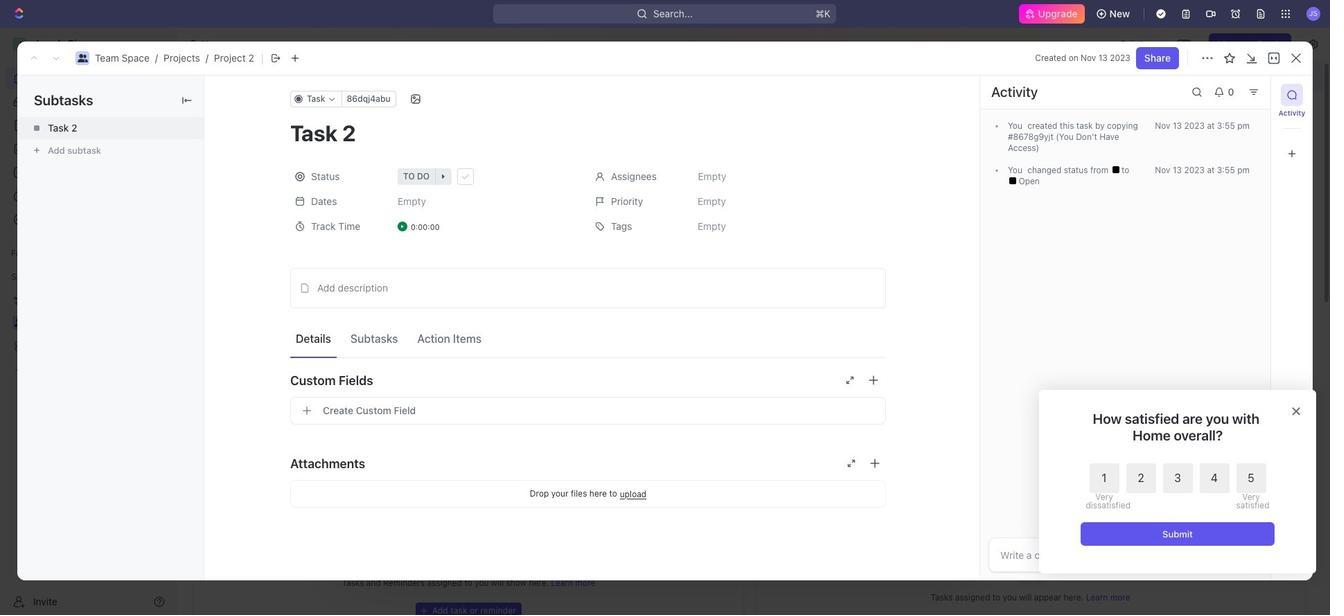 Task type: vqa. For each thing, say whether or not it's contained in the screenshot.
Task sidebar content Section at the right of page
yes



Task type: locate. For each thing, give the bounding box(es) containing it.
tree
[[6, 288, 170, 381]]

task sidebar content section
[[977, 76, 1271, 581]]

alert
[[177, 62, 1323, 92]]

dialog
[[1040, 390, 1317, 574]]

Edit task name text field
[[290, 120, 886, 146]]

user group image
[[77, 54, 88, 62]]

option group
[[1086, 464, 1267, 510]]



Task type: describe. For each thing, give the bounding box(es) containing it.
tree inside sidebar navigation
[[6, 288, 170, 381]]

qdq9q image
[[819, 263, 830, 274]]

task sidebar navigation tab list
[[1277, 84, 1308, 165]]

sidebar navigation
[[0, 28, 177, 615]]



